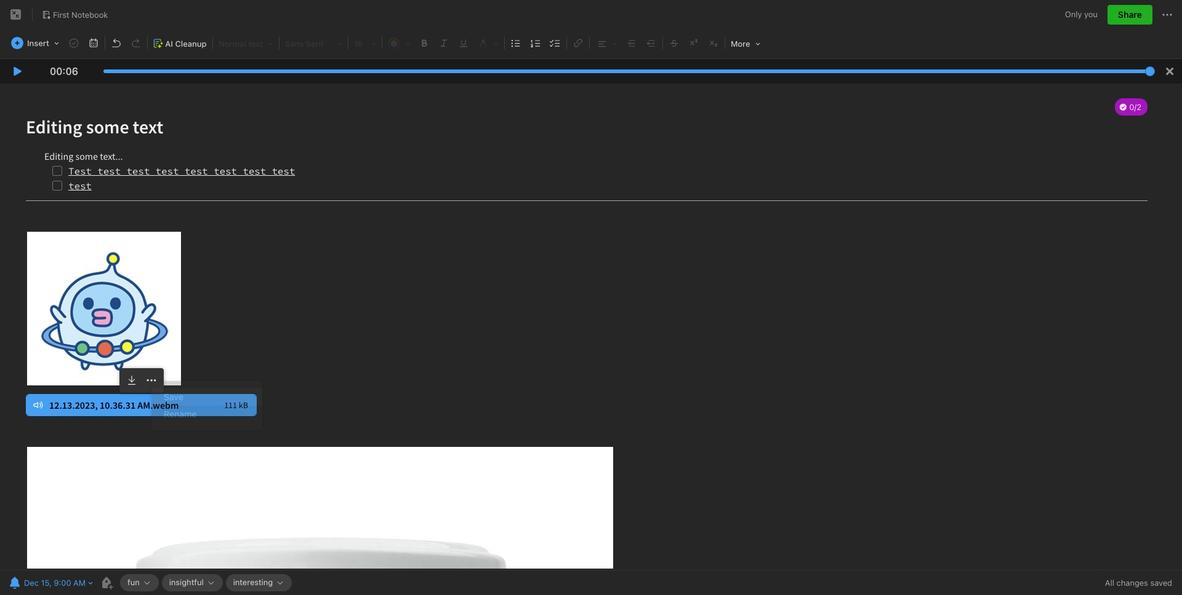 Task type: vqa. For each thing, say whether or not it's contained in the screenshot.
Add tag image
yes



Task type: locate. For each thing, give the bounding box(es) containing it.
add tag image
[[99, 576, 114, 591]]

alignment image
[[592, 35, 621, 51]]

first notebook button
[[38, 6, 112, 23]]

numbered list image
[[527, 34, 544, 52]]

insightful
[[169, 578, 204, 588]]

Alignment field
[[591, 34, 622, 52]]

insert
[[27, 38, 49, 48]]

share button
[[1108, 5, 1152, 25]]

dec 15, 9:00 am button
[[6, 575, 87, 592]]

more
[[731, 39, 750, 49]]

insightful button
[[162, 575, 223, 592]]

ai
[[165, 39, 173, 49]]

all
[[1105, 579, 1114, 589]]

first
[[53, 10, 69, 19]]

bulleted list image
[[507, 34, 525, 52]]

fun Tag actions field
[[140, 579, 151, 588]]

dec
[[24, 579, 39, 589]]

Font color field
[[384, 34, 414, 52]]

Note Editor text field
[[0, 84, 1182, 571]]

Font size field
[[350, 34, 380, 52]]

more actions image
[[1160, 7, 1175, 22]]

font family image
[[281, 35, 346, 51]]

only you
[[1065, 9, 1098, 19]]



Task type: describe. For each thing, give the bounding box(es) containing it.
insightful Tag actions field
[[204, 579, 215, 588]]

More actions field
[[1160, 5, 1175, 25]]

Heading level field
[[214, 34, 278, 52]]

notebook
[[71, 10, 108, 19]]

font size image
[[350, 35, 380, 51]]

Font family field
[[281, 34, 347, 52]]

Insert field
[[8, 34, 63, 52]]

fun button
[[120, 575, 159, 592]]

interesting
[[233, 578, 273, 588]]

calendar event image
[[85, 34, 102, 52]]

fun
[[127, 578, 140, 588]]

Highlight field
[[473, 34, 503, 52]]

9:00
[[54, 579, 71, 589]]

share
[[1118, 9, 1142, 20]]

you
[[1084, 9, 1098, 19]]

cleanup
[[175, 39, 207, 49]]

undo image
[[108, 34, 125, 52]]

dec 15, 9:00 am
[[24, 579, 86, 589]]

ai cleanup
[[165, 39, 207, 49]]

font color image
[[384, 35, 414, 51]]

More field
[[726, 34, 764, 52]]

note window element
[[0, 0, 1182, 596]]

checklist image
[[547, 34, 564, 52]]

collapse note image
[[9, 7, 23, 22]]

heading level image
[[215, 35, 277, 51]]

am
[[73, 579, 86, 589]]

ai cleanup button
[[149, 34, 211, 52]]

all changes saved
[[1105, 579, 1172, 589]]

saved
[[1150, 579, 1172, 589]]

highlight image
[[474, 35, 502, 51]]

interesting button
[[226, 575, 292, 592]]

Edit reminder field
[[6, 575, 94, 592]]

00:06
[[50, 66, 78, 77]]

first notebook
[[53, 10, 108, 19]]

changes
[[1117, 579, 1148, 589]]

15,
[[41, 579, 52, 589]]

interesting Tag actions field
[[273, 579, 284, 588]]

only
[[1065, 9, 1082, 19]]



